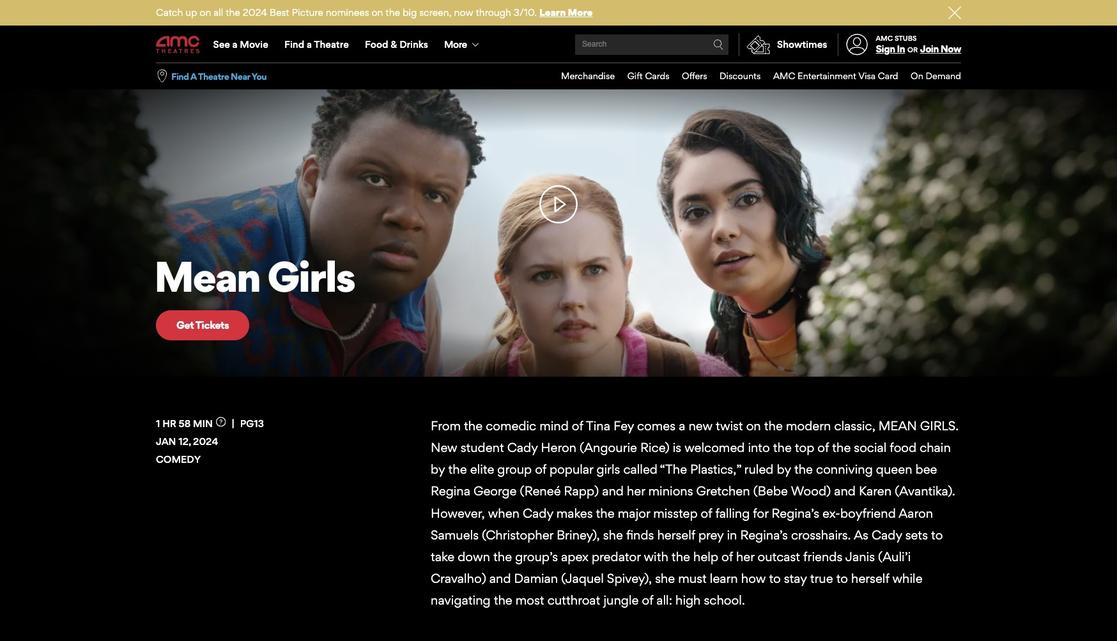 Task type: describe. For each thing, give the bounding box(es) containing it.
down
[[458, 550, 490, 565]]

showtimes image
[[739, 33, 777, 56]]

queen
[[876, 462, 912, 478]]

more button
[[436, 27, 490, 63]]

how
[[741, 571, 766, 587]]

menu containing merchandise
[[549, 63, 961, 89]]

school.
[[704, 593, 745, 609]]

menu containing more
[[156, 27, 961, 63]]

0 vertical spatial mean girls
[[155, 100, 237, 121]]

amc for sign
[[876, 34, 893, 43]]

predator
[[592, 550, 641, 565]]

minions
[[648, 484, 693, 499]]

1 horizontal spatial get
[[878, 115, 895, 128]]

visa
[[858, 70, 876, 81]]

on demand link
[[898, 63, 961, 89]]

the up 'conniving'
[[832, 440, 851, 456]]

popular
[[550, 462, 593, 478]]

0 vertical spatial pg13
[[227, 127, 247, 137]]

1 horizontal spatial and
[[602, 484, 624, 499]]

of up prey
[[701, 506, 712, 521]]

into
[[748, 440, 770, 456]]

tickets for left get tickets link
[[195, 319, 229, 332]]

card
[[878, 70, 898, 81]]

boyfriend
[[840, 506, 896, 521]]

learn
[[710, 571, 738, 587]]

the up "student"
[[464, 418, 483, 434]]

true
[[810, 571, 833, 587]]

samuels
[[431, 528, 479, 543]]

mind
[[540, 418, 569, 434]]

play trailer element
[[539, 185, 578, 224]]

the left top
[[773, 440, 792, 456]]

hr inside button
[[162, 418, 176, 430]]

outcast
[[758, 550, 800, 565]]

1 horizontal spatial more
[[568, 6, 593, 19]]

0 vertical spatial her
[[627, 484, 645, 499]]

food & drinks
[[365, 38, 428, 50]]

briney),
[[557, 528, 600, 543]]

1 hr 58 min inside 1 hr 58 min button
[[156, 418, 213, 430]]

gretchen
[[696, 484, 750, 499]]

group
[[497, 462, 532, 478]]

help
[[693, 550, 718, 565]]

merchandise link
[[549, 63, 615, 89]]

navigating
[[431, 593, 491, 609]]

aaron
[[899, 506, 933, 521]]

girls.
[[920, 418, 959, 434]]

a for movie
[[232, 38, 238, 50]]

is
[[673, 440, 681, 456]]

rapp)
[[564, 484, 599, 499]]

comedy
[[156, 454, 201, 466]]

now
[[941, 43, 961, 55]]

prey
[[698, 528, 724, 543]]

0 horizontal spatial and
[[489, 571, 511, 587]]

1 1 from the top
[[156, 127, 159, 137]]

makes
[[557, 506, 593, 521]]

in
[[727, 528, 737, 543]]

picture
[[292, 6, 323, 19]]

girls
[[597, 462, 620, 478]]

social
[[854, 440, 887, 456]]

gift cards
[[627, 70, 669, 81]]

food & drinks link
[[357, 27, 436, 63]]

janis
[[845, 550, 875, 565]]

rice)
[[640, 440, 670, 456]]

welcomed
[[685, 440, 745, 456]]

for
[[753, 506, 769, 521]]

as
[[854, 528, 868, 543]]

0 vertical spatial regina's
[[772, 506, 819, 521]]

cards
[[645, 70, 669, 81]]

1 vertical spatial cady
[[523, 506, 553, 521]]

find a theatre near you button
[[171, 70, 267, 83]]

find a theatre link
[[276, 27, 357, 63]]

best
[[270, 6, 289, 19]]

join now button
[[920, 43, 961, 55]]

2 horizontal spatial to
[[931, 528, 943, 543]]

heron
[[541, 440, 576, 456]]

discounts link
[[707, 63, 761, 89]]

from the comedic mind of tina fey comes a new twist on the modern classic, mean girls. new student cady heron (angourie rice) is welcomed into the top of the social food chain by the elite group of popular girls called "the plastics," ruled by the conniving queen bee regina george (reneé rapp) and her minions gretchen (bebe wood) and karen (avantika). however, when cady makes the major misstep of falling for regina's ex-boyfriend aaron samuels (christopher briney), she finds herself prey in regina's crosshairs. as cady sets to take down the group's apex predator with the help of her outcast friends janis (auli'i cravalho) and damian (jaquel spivey), she must learn how to stay true to herself while navigating the most cutthroat jungle of all: high school.
[[431, 418, 959, 609]]

0 vertical spatial get tickets link
[[857, 107, 951, 137]]

1 vertical spatial mean girls
[[154, 251, 355, 302]]

from
[[431, 418, 461, 434]]

1 vertical spatial pg13
[[240, 418, 264, 430]]

ruled
[[744, 462, 774, 478]]

1 hr 58 min button
[[156, 415, 240, 433]]

apex
[[561, 550, 589, 565]]

regina
[[431, 484, 470, 499]]

see a movie
[[213, 38, 268, 50]]

offers link
[[669, 63, 707, 89]]

modern
[[786, 418, 831, 434]]

0 vertical spatial she
[[603, 528, 623, 543]]

tickets for the top get tickets link
[[897, 115, 931, 128]]

a inside from the comedic mind of tina fey comes a new twist on the modern classic, mean girls. new student cady heron (angourie rice) is welcomed into the top of the social food chain by the elite group of popular girls called "the plastics," ruled by the conniving queen bee regina george (reneé rapp) and her minions gretchen (bebe wood) and karen (avantika). however, when cady makes the major misstep of falling for regina's ex-boyfriend aaron samuels (christopher briney), she finds herself prey in regina's crosshairs. as cady sets to take down the group's apex predator with the help of her outcast friends janis (auli'i cravalho) and damian (jaquel spivey), she must learn how to stay true to herself while navigating the most cutthroat jungle of all: high school.
[[679, 418, 685, 434]]

find a theatre
[[284, 38, 349, 50]]

must
[[678, 571, 707, 587]]

(christopher
[[482, 528, 553, 543]]

2 horizontal spatial and
[[834, 484, 856, 499]]

submit search icon image
[[713, 40, 723, 50]]

1 vertical spatial herself
[[851, 571, 889, 587]]

comedic
[[486, 418, 536, 434]]

high
[[676, 593, 701, 609]]

george
[[474, 484, 517, 499]]

find for find a theatre near you
[[171, 71, 189, 82]]

play trailer image
[[539, 185, 578, 224]]

1 horizontal spatial 2024
[[243, 6, 267, 19]]

misstep
[[653, 506, 698, 521]]

with
[[644, 550, 668, 565]]

showtimes link
[[739, 33, 827, 56]]

falling
[[715, 506, 750, 521]]

1 horizontal spatial on
[[372, 6, 383, 19]]

3/10.
[[514, 6, 537, 19]]

learn
[[539, 6, 566, 19]]

karen
[[859, 484, 892, 499]]

big
[[403, 6, 417, 19]]

0 vertical spatial 58
[[175, 127, 185, 137]]

on inside from the comedic mind of tina fey comes a new twist on the modern classic, mean girls. new student cady heron (angourie rice) is welcomed into the top of the social food chain by the elite group of popular girls called "the plastics," ruled by the conniving queen bee regina george (reneé rapp) and her minions gretchen (bebe wood) and karen (avantika). however, when cady makes the major misstep of falling for regina's ex-boyfriend aaron samuels (christopher briney), she finds herself prey in regina's crosshairs. as cady sets to take down the group's apex predator with the help of her outcast friends janis (auli'i cravalho) and damian (jaquel spivey), she must learn how to stay true to herself while navigating the most cutthroat jungle of all: high school.
[[746, 418, 761, 434]]

bee
[[916, 462, 937, 478]]

1 horizontal spatial her
[[736, 550, 754, 565]]

1 horizontal spatial to
[[836, 571, 848, 587]]

theatre for a
[[314, 38, 349, 50]]

the up into
[[764, 418, 783, 434]]



Task type: locate. For each thing, give the bounding box(es) containing it.
up
[[185, 6, 197, 19]]

1 hr 58 min up 12,
[[156, 418, 213, 430]]

find inside find a theatre near you button
[[171, 71, 189, 82]]

1 horizontal spatial tickets
[[897, 115, 931, 128]]

the left most
[[494, 593, 512, 609]]

1 horizontal spatial she
[[655, 571, 675, 587]]

0 horizontal spatial to
[[769, 571, 781, 587]]

0 horizontal spatial a
[[232, 38, 238, 50]]

top
[[795, 440, 814, 456]]

gift
[[627, 70, 643, 81]]

find
[[284, 38, 304, 50], [171, 71, 189, 82]]

sign in button
[[876, 43, 905, 55]]

0 vertical spatial more
[[568, 6, 593, 19]]

1 1 hr 58 min from the top
[[156, 127, 204, 137]]

herself down janis
[[851, 571, 889, 587]]

1 vertical spatial mean
[[154, 251, 260, 302]]

amc for visa
[[773, 70, 795, 81]]

2 1 from the top
[[156, 418, 160, 430]]

0 horizontal spatial find
[[171, 71, 189, 82]]

now
[[454, 6, 473, 19]]

2 1 hr 58 min from the top
[[156, 418, 213, 430]]

and
[[602, 484, 624, 499], [834, 484, 856, 499], [489, 571, 511, 587]]

0 vertical spatial hr
[[161, 127, 173, 137]]

of right help on the bottom of the page
[[722, 550, 733, 565]]

0 vertical spatial mean
[[155, 100, 198, 121]]

twist
[[716, 418, 743, 434]]

jan 12, 2024 comedy
[[156, 436, 218, 466]]

of right top
[[818, 440, 829, 456]]

2 horizontal spatial on
[[746, 418, 761, 434]]

1 vertical spatial 1 hr 58 min
[[156, 418, 213, 430]]

1 horizontal spatial find
[[284, 38, 304, 50]]

food
[[365, 38, 388, 50]]

the
[[226, 6, 240, 19], [386, 6, 400, 19], [464, 418, 483, 434], [764, 418, 783, 434], [773, 440, 792, 456], [832, 440, 851, 456], [448, 462, 467, 478], [794, 462, 813, 478], [596, 506, 615, 521], [493, 550, 512, 565], [672, 550, 690, 565], [494, 593, 512, 609]]

chain
[[920, 440, 951, 456]]

0 horizontal spatial tickets
[[195, 319, 229, 332]]

(bebe
[[753, 484, 788, 499]]

search the AMC website text field
[[580, 40, 713, 50]]

theatre inside menu
[[314, 38, 349, 50]]

conniving
[[816, 462, 873, 478]]

through
[[476, 6, 511, 19]]

0 horizontal spatial by
[[431, 462, 445, 478]]

her up major
[[627, 484, 645, 499]]

1 vertical spatial hr
[[162, 418, 176, 430]]

(reneé
[[520, 484, 561, 499]]

on up into
[[746, 418, 761, 434]]

sign
[[876, 43, 895, 55]]

find inside find a theatre link
[[284, 38, 304, 50]]

the right all
[[226, 6, 240, 19]]

mean girls image
[[0, 89, 1117, 377]]

gift cards link
[[615, 63, 669, 89]]

a for theatre
[[307, 38, 312, 50]]

on right nominees
[[372, 6, 383, 19]]

see a movie link
[[205, 27, 276, 63]]

spivey),
[[607, 571, 652, 587]]

1 vertical spatial more
[[444, 38, 467, 50]]

friends
[[803, 550, 843, 565]]

0 horizontal spatial herself
[[657, 528, 695, 543]]

1 vertical spatial her
[[736, 550, 754, 565]]

amc logo image
[[156, 36, 201, 53], [156, 36, 201, 53]]

more inside button
[[444, 38, 467, 50]]

0 vertical spatial girls
[[201, 100, 237, 121]]

entertainment
[[798, 70, 856, 81]]

to right sets
[[931, 528, 943, 543]]

0 vertical spatial find
[[284, 38, 304, 50]]

you
[[251, 71, 267, 82]]

0 vertical spatial get
[[878, 115, 895, 128]]

learn more link
[[539, 6, 593, 19]]

min left more information about "icon"
[[193, 418, 213, 430]]

fey
[[613, 418, 634, 434]]

take
[[431, 550, 455, 565]]

cady
[[507, 440, 538, 456], [523, 506, 553, 521], [872, 528, 902, 543]]

2024 inside jan 12, 2024 comedy
[[193, 436, 218, 448]]

min down a
[[188, 127, 204, 137]]

1 vertical spatial amc
[[773, 70, 795, 81]]

1 vertical spatial regina's
[[740, 528, 788, 543]]

regina's down the for on the bottom of page
[[740, 528, 788, 543]]

by right ruled
[[777, 462, 791, 478]]

cady up (auli'i
[[872, 528, 902, 543]]

of left tina
[[572, 418, 583, 434]]

stay
[[784, 571, 807, 587]]

1 horizontal spatial theatre
[[314, 38, 349, 50]]

she up all:
[[655, 571, 675, 587]]

by down new
[[431, 462, 445, 478]]

user profile image
[[839, 34, 875, 55]]

1 horizontal spatial girls
[[267, 251, 355, 302]]

a left new
[[679, 418, 685, 434]]

comes
[[637, 418, 676, 434]]

and down down
[[489, 571, 511, 587]]

the up regina
[[448, 462, 467, 478]]

new
[[689, 418, 713, 434]]

more right the learn
[[568, 6, 593, 19]]

(avantika).
[[895, 484, 955, 499]]

cady down (reneé on the bottom
[[523, 506, 553, 521]]

the left big
[[386, 6, 400, 19]]

more information about image
[[216, 417, 226, 427]]

1 vertical spatial 1
[[156, 418, 160, 430]]

her up how at the bottom right of the page
[[736, 550, 754, 565]]

12,
[[178, 436, 191, 448]]

1 horizontal spatial herself
[[851, 571, 889, 587]]

0 horizontal spatial get tickets
[[176, 319, 229, 332]]

get tickets link
[[857, 107, 951, 137], [156, 311, 249, 340]]

0 horizontal spatial 2024
[[193, 436, 218, 448]]

amc down showtimes link
[[773, 70, 795, 81]]

1 hr 58 min down a
[[156, 127, 204, 137]]

min inside button
[[193, 418, 213, 430]]

1 vertical spatial get
[[176, 319, 194, 332]]

0 horizontal spatial amc
[[773, 70, 795, 81]]

more down now
[[444, 38, 467, 50]]

catch
[[156, 6, 183, 19]]

a right see in the top left of the page
[[232, 38, 238, 50]]

the up must
[[672, 550, 690, 565]]

on
[[911, 70, 923, 81]]

1 vertical spatial girls
[[267, 251, 355, 302]]

1 horizontal spatial get tickets link
[[857, 107, 951, 137]]

0 horizontal spatial more
[[444, 38, 467, 50]]

group's
[[515, 550, 558, 565]]

amc
[[876, 34, 893, 43], [773, 70, 795, 81]]

find a theatre near you
[[171, 71, 267, 82]]

0 horizontal spatial she
[[603, 528, 623, 543]]

discounts
[[720, 70, 761, 81]]

student
[[461, 440, 504, 456]]

0 horizontal spatial get tickets link
[[156, 311, 249, 340]]

amc entertainment visa card link
[[761, 63, 898, 89]]

a down picture
[[307, 38, 312, 50]]

and down the girls
[[602, 484, 624, 499]]

elite
[[470, 462, 494, 478]]

on left all
[[200, 6, 211, 19]]

0 vertical spatial menu
[[156, 27, 961, 63]]

1 horizontal spatial amc
[[876, 34, 893, 43]]

tina
[[586, 418, 610, 434]]

the down (christopher
[[493, 550, 512, 565]]

merchandise
[[561, 70, 615, 81]]

stubs
[[895, 34, 917, 43]]

1 vertical spatial get tickets
[[176, 319, 229, 332]]

(angourie
[[580, 440, 637, 456]]

of left all:
[[642, 593, 653, 609]]

the left major
[[596, 506, 615, 521]]

2024 left 'best'
[[243, 6, 267, 19]]

0 vertical spatial 2024
[[243, 6, 267, 19]]

food
[[890, 440, 917, 456]]

she up predator
[[603, 528, 623, 543]]

1 vertical spatial get tickets link
[[156, 311, 249, 340]]

to left stay
[[769, 571, 781, 587]]

1 horizontal spatial by
[[777, 462, 791, 478]]

classic,
[[834, 418, 875, 434]]

0 vertical spatial 1
[[156, 127, 159, 137]]

&
[[391, 38, 397, 50]]

finds
[[626, 528, 654, 543]]

theatre down nominees
[[314, 38, 349, 50]]

0 vertical spatial 1 hr 58 min
[[156, 127, 204, 137]]

0 horizontal spatial on
[[200, 6, 211, 19]]

amc inside amc stubs sign in or join now
[[876, 34, 893, 43]]

1 vertical spatial 2024
[[193, 436, 218, 448]]

2 horizontal spatial a
[[679, 418, 685, 434]]

1 by from the left
[[431, 462, 445, 478]]

menu
[[156, 27, 961, 63], [549, 63, 961, 89]]

all
[[214, 6, 223, 19]]

1 vertical spatial min
[[193, 418, 213, 430]]

near
[[231, 71, 250, 82]]

cutthroat
[[547, 593, 600, 609]]

theatre
[[314, 38, 349, 50], [198, 71, 229, 82]]

theatre inside button
[[198, 71, 229, 82]]

amc entertainment visa card
[[773, 70, 898, 81]]

0 horizontal spatial theatre
[[198, 71, 229, 82]]

0 vertical spatial tickets
[[897, 115, 931, 128]]

all:
[[657, 593, 672, 609]]

or
[[907, 45, 918, 54]]

find left a
[[171, 71, 189, 82]]

damian
[[514, 571, 558, 587]]

and down 'conniving'
[[834, 484, 856, 499]]

find down picture
[[284, 38, 304, 50]]

0 vertical spatial min
[[188, 127, 204, 137]]

1 vertical spatial she
[[655, 571, 675, 587]]

on
[[200, 6, 211, 19], [372, 6, 383, 19], [746, 418, 761, 434]]

to
[[931, 528, 943, 543], [769, 571, 781, 587], [836, 571, 848, 587]]

new
[[431, 440, 457, 456]]

1 horizontal spatial a
[[307, 38, 312, 50]]

join
[[920, 43, 939, 55]]

sign in or join amc stubs element
[[838, 27, 961, 63]]

cady up group on the left
[[507, 440, 538, 456]]

pg13 right more information about "icon"
[[240, 418, 264, 430]]

theatre right a
[[198, 71, 229, 82]]

1 vertical spatial tickets
[[195, 319, 229, 332]]

0 horizontal spatial her
[[627, 484, 645, 499]]

1 horizontal spatial get tickets
[[878, 115, 931, 128]]

58 inside button
[[179, 418, 191, 430]]

on demand
[[911, 70, 961, 81]]

a
[[232, 38, 238, 50], [307, 38, 312, 50], [679, 418, 685, 434]]

herself
[[657, 528, 695, 543], [851, 571, 889, 587]]

menu down the learn
[[156, 27, 961, 63]]

while
[[893, 571, 923, 587]]

offers
[[682, 70, 707, 81]]

1 vertical spatial theatre
[[198, 71, 229, 82]]

amc up sign
[[876, 34, 893, 43]]

1 inside button
[[156, 418, 160, 430]]

2024
[[243, 6, 267, 19], [193, 436, 218, 448]]

nominees
[[326, 6, 369, 19]]

of
[[572, 418, 583, 434], [818, 440, 829, 456], [535, 462, 546, 478], [701, 506, 712, 521], [722, 550, 733, 565], [642, 593, 653, 609]]

0 vertical spatial amc
[[876, 34, 893, 43]]

menu down showtimes image
[[549, 63, 961, 89]]

pg13 down near
[[227, 127, 247, 137]]

mean
[[879, 418, 917, 434]]

0 vertical spatial theatre
[[314, 38, 349, 50]]

of up (reneé on the bottom
[[535, 462, 546, 478]]

1 vertical spatial 58
[[179, 418, 191, 430]]

1 vertical spatial menu
[[549, 63, 961, 89]]

2 vertical spatial cady
[[872, 528, 902, 543]]

the down top
[[794, 462, 813, 478]]

regina's down wood)
[[772, 506, 819, 521]]

0 vertical spatial herself
[[657, 528, 695, 543]]

0 horizontal spatial girls
[[201, 100, 237, 121]]

0 vertical spatial get tickets
[[878, 115, 931, 128]]

0 horizontal spatial get
[[176, 319, 194, 332]]

major
[[618, 506, 650, 521]]

regina's
[[772, 506, 819, 521], [740, 528, 788, 543]]

theatre for a
[[198, 71, 229, 82]]

to right true
[[836, 571, 848, 587]]

2024 down 1 hr 58 min button
[[193, 436, 218, 448]]

2 by from the left
[[777, 462, 791, 478]]

find for find a theatre
[[284, 38, 304, 50]]

crosshairs.
[[791, 528, 851, 543]]

herself down misstep at the right bottom of the page
[[657, 528, 695, 543]]

0 vertical spatial cady
[[507, 440, 538, 456]]

in
[[897, 43, 905, 55]]

1 vertical spatial find
[[171, 71, 189, 82]]



Task type: vqa. For each thing, say whether or not it's contained in the screenshot.
The R
no



